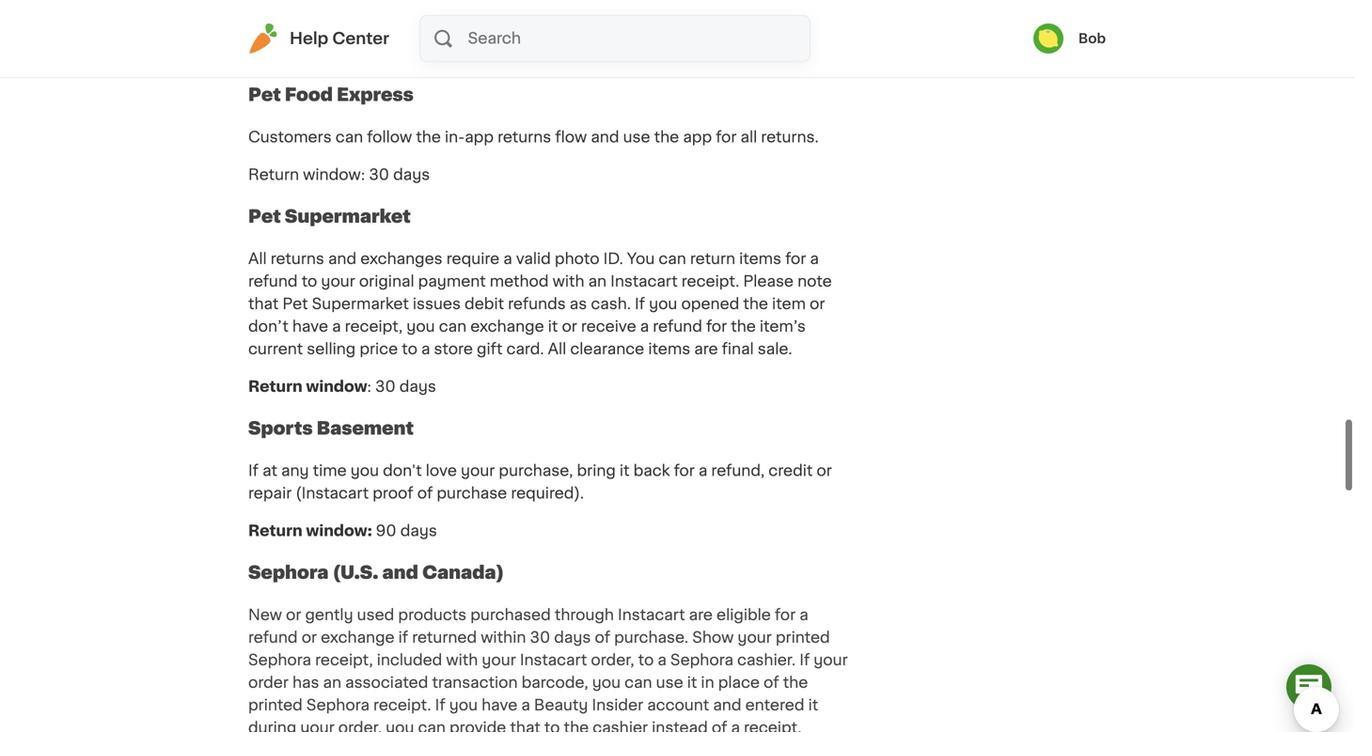 Task type: vqa. For each thing, say whether or not it's contained in the screenshot.
"Many in stock" to the right
no



Task type: describe. For each thing, give the bounding box(es) containing it.
any
[[281, 464, 309, 479]]

beauty
[[534, 698, 588, 713]]

returns inside all returns and exchanges require a valid photo id. you can return items for a refund to your original payment method with an instacart receipt. please note that pet supermarket issues debit refunds as cash. if you opened the item or don't have a receipt, you can exchange it or receive a refund for the item's current selling price to a store gift card. all clearance items are final sale.
[[271, 251, 324, 266]]

photo
[[555, 251, 600, 266]]

:
[[367, 379, 371, 394]]

your right during
[[300, 721, 335, 733]]

a left store
[[421, 342, 430, 357]]

new or gently used products purchased through instacart are eligible for a refund or exchange if returned within 30 days of purchase. show your printed sephora receipt, included with your instacart order, to a sephora cashier. if your order has an associated transaction barcode, you can use it in place of the printed sephora receipt. if you have a beauty insider account and entered it during your order, you can provide that to the cashier instead of a rec
[[248, 608, 848, 733]]

0 vertical spatial 30
[[369, 167, 389, 182]]

a up note
[[810, 251, 819, 266]]

exchange inside new or gently used products purchased through instacart are eligible for a refund or exchange if returned within 30 days of purchase. show your printed sephora receipt, included with your instacart order, to a sephora cashier. if your order has an associated transaction barcode, you can use it in place of the printed sephora receipt. if you have a beauty insider account and entered it during your order, you can provide that to the cashier instead of a rec
[[321, 630, 395, 646]]

return for return window: 14 days
[[248, 45, 303, 60]]

the up 'final'
[[731, 319, 756, 334]]

the left all
[[654, 130, 679, 145]]

proof
[[373, 486, 413, 501]]

within
[[481, 630, 526, 646]]

0 horizontal spatial order,
[[338, 721, 382, 733]]

cash.
[[591, 297, 631, 312]]

in-
[[445, 130, 465, 145]]

receive
[[581, 319, 636, 334]]

show
[[692, 630, 734, 646]]

are inside new or gently used products purchased through instacart are eligible for a refund or exchange if returned within 30 days of purchase. show your printed sephora receipt, included with your instacart order, to a sephora cashier. if your order has an associated transaction barcode, you can use it in place of the printed sephora receipt. if you have a beauty insider account and entered it during your order, you can provide that to the cashier instead of a rec
[[689, 608, 713, 623]]

required).
[[511, 486, 584, 501]]

or inside if at any time you don't love your purchase, bring it back for a refund, credit or repair (instacart proof of purchase required).
[[817, 464, 832, 479]]

purchase.
[[614, 630, 689, 646]]

returns.
[[761, 130, 819, 145]]

(u.s.
[[333, 564, 378, 582]]

to down beauty at the bottom left of the page
[[544, 721, 560, 733]]

1 horizontal spatial returns
[[498, 130, 551, 145]]

refunds
[[508, 297, 566, 312]]

final
[[722, 342, 754, 357]]

sephora up the in
[[671, 653, 734, 668]]

valid
[[516, 251, 551, 266]]

and right flow
[[591, 130, 619, 145]]

the down please
[[743, 297, 768, 312]]

sephora up new at the bottom of the page
[[248, 564, 329, 582]]

products
[[398, 608, 467, 623]]

if
[[398, 630, 408, 646]]

or down note
[[810, 297, 825, 312]]

return window: 30 days
[[248, 167, 430, 182]]

can right "you"
[[659, 251, 686, 266]]

it left the in
[[687, 676, 697, 691]]

bob link
[[1034, 24, 1106, 54]]

basement
[[317, 420, 414, 437]]

issues
[[413, 297, 461, 312]]

a down purchase.
[[658, 653, 667, 668]]

sale.
[[758, 342, 792, 357]]

customers can follow the in-app returns flow and use the app for all returns.
[[248, 130, 819, 145]]

sephora down has
[[307, 698, 370, 713]]

purchase
[[437, 486, 507, 501]]

selling
[[307, 342, 356, 357]]

an inside all returns and exchanges require a valid photo id. you can return items for a refund to your original payment method with an instacart receipt. please note that pet supermarket issues debit refunds as cash. if you opened the item or don't have a receipt, you can exchange it or receive a refund for the item's current selling price to a store gift card. all clearance items are final sale.
[[588, 274, 607, 289]]

new
[[248, 608, 282, 623]]

instacart inside all returns and exchanges require a valid photo id. you can return items for a refund to your original payment method with an instacart receipt. please note that pet supermarket issues debit refunds as cash. if you opened the item or don't have a receipt, you can exchange it or receive a refund for the item's current selling price to a store gift card. all clearance items are final sale.
[[611, 274, 678, 289]]

for inside if at any time you don't love your purchase, bring it back for a refund, credit or repair (instacart proof of purchase required).
[[674, 464, 695, 479]]

sephora (u.s. and canada)
[[248, 564, 504, 582]]

require
[[447, 251, 500, 266]]

entered
[[745, 698, 805, 713]]

a up selling
[[332, 319, 341, 334]]

customers
[[248, 130, 332, 145]]

of right instead
[[712, 721, 727, 733]]

1 app from the left
[[465, 130, 494, 145]]

days for return window: 90 days
[[400, 524, 437, 539]]

window: for 30
[[303, 167, 365, 182]]

through
[[555, 608, 614, 623]]

supermarket inside all returns and exchanges require a valid photo id. you can return items for a refund to your original payment method with an instacart receipt. please note that pet supermarket issues debit refunds as cash. if you opened the item or don't have a receipt, you can exchange it or receive a refund for the item's current selling price to a store gift card. all clearance items are final sale.
[[312, 297, 409, 312]]

account
[[647, 698, 709, 713]]

you down the issues
[[407, 319, 435, 334]]

(instacart
[[296, 486, 369, 501]]

transaction
[[432, 676, 518, 691]]

used
[[357, 608, 394, 623]]

please
[[743, 274, 794, 289]]

a right receive
[[640, 319, 649, 334]]

pet for pet food express
[[248, 86, 281, 103]]

help center
[[290, 31, 389, 47]]

debit
[[465, 297, 504, 312]]

you down associated in the bottom of the page
[[386, 721, 414, 733]]

bob
[[1079, 32, 1106, 45]]

with inside all returns and exchanges require a valid photo id. you can return items for a refund to your original payment method with an instacart receipt. please note that pet supermarket issues debit refunds as cash. if you opened the item or don't have a receipt, you can exchange it or receive a refund for the item's current selling price to a store gift card. all clearance items are final sale.
[[553, 274, 585, 289]]

canada)
[[422, 564, 504, 582]]

cashier
[[593, 721, 648, 733]]

to down purchase.
[[638, 653, 654, 668]]

receipt. inside new or gently used products purchased through instacart are eligible for a refund or exchange if returned within 30 days of purchase. show your printed sephora receipt, included with your instacart order, to a sephora cashier. if your order has an associated transaction barcode, you can use it in place of the printed sephora receipt. if you have a beauty insider account and entered it during your order, you can provide that to the cashier instead of a rec
[[373, 698, 431, 713]]

1 horizontal spatial items
[[739, 251, 782, 266]]

note
[[798, 274, 832, 289]]

of up entered
[[764, 676, 779, 691]]

if inside all returns and exchanges require a valid photo id. you can return items for a refund to your original payment method with an instacart receipt. please note that pet supermarket issues debit refunds as cash. if you opened the item or don't have a receipt, you can exchange it or receive a refund for the item's current selling price to a store gift card. all clearance items are final sale.
[[635, 297, 645, 312]]

a right the eligible
[[800, 608, 809, 623]]

during
[[248, 721, 297, 733]]

food
[[285, 86, 333, 103]]

the down beauty at the bottom left of the page
[[564, 721, 589, 733]]

a up method
[[503, 251, 512, 266]]

14
[[376, 45, 392, 60]]

you up insider
[[592, 676, 621, 691]]

1 vertical spatial all
[[548, 342, 566, 357]]

don't
[[248, 319, 289, 334]]

insider
[[592, 698, 643, 713]]

repair
[[248, 486, 292, 501]]

days for return window: 30 days
[[393, 167, 430, 182]]

return for return window: 30 days
[[248, 167, 299, 182]]

purchased
[[470, 608, 551, 623]]

payment
[[418, 274, 486, 289]]

0 horizontal spatial printed
[[248, 698, 303, 713]]

current
[[248, 342, 303, 357]]

the left in-
[[416, 130, 441, 145]]

and inside all returns and exchanges require a valid photo id. you can return items for a refund to your original payment method with an instacart receipt. please note that pet supermarket issues debit refunds as cash. if you opened the item or don't have a receipt, you can exchange it or receive a refund for the item's current selling price to a store gift card. all clearance items are final sale.
[[328, 251, 357, 266]]

or down 'as'
[[562, 319, 577, 334]]

returned
[[412, 630, 477, 646]]

opened
[[681, 297, 740, 312]]

0 vertical spatial use
[[623, 130, 650, 145]]

your inside if at any time you don't love your purchase, bring it back for a refund, credit or repair (instacart proof of purchase required).
[[461, 464, 495, 479]]

0 vertical spatial printed
[[776, 630, 830, 646]]

days right :
[[400, 379, 436, 394]]

a down 'place'
[[731, 721, 740, 733]]

can up store
[[439, 319, 467, 334]]

days inside new or gently used products purchased through instacart are eligible for a refund or exchange if returned within 30 days of purchase. show your printed sephora receipt, included with your instacart order, to a sephora cashier. if your order has an associated transaction barcode, you can use it in place of the printed sephora receipt. if you have a beauty insider account and entered it during your order, you can provide that to the cashier instead of a rec
[[554, 630, 591, 646]]

or right new at the bottom of the page
[[286, 608, 301, 623]]

user avatar image
[[1034, 24, 1064, 54]]

return window : 30 days
[[248, 379, 440, 394]]

you inside if at any time you don't love your purchase, bring it back for a refund, credit or repair (instacart proof of purchase required).
[[351, 464, 379, 479]]

that inside all returns and exchanges require a valid photo id. you can return items for a refund to your original payment method with an instacart receipt. please note that pet supermarket issues debit refunds as cash. if you opened the item or don't have a receipt, you can exchange it or receive a refund for the item's current selling price to a store gift card. all clearance items are final sale.
[[248, 297, 279, 312]]

method
[[490, 274, 549, 289]]

or down gently on the bottom of page
[[302, 630, 317, 646]]

with inside new or gently used products purchased through instacart are eligible for a refund or exchange if returned within 30 days of purchase. show your printed sephora receipt, included with your instacart order, to a sephora cashier. if your order has an associated transaction barcode, you can use it in place of the printed sephora receipt. if you have a beauty insider account and entered it during your order, you can provide that to the cashier instead of a rec
[[446, 653, 478, 668]]

your down the eligible
[[738, 630, 772, 646]]

a left beauty at the bottom left of the page
[[521, 698, 530, 713]]

90
[[376, 524, 397, 539]]

cashier.
[[737, 653, 796, 668]]

if right cashier.
[[800, 653, 810, 668]]

the up entered
[[783, 676, 808, 691]]

window
[[306, 379, 367, 394]]

provide
[[450, 721, 506, 733]]



Task type: locate. For each thing, give the bounding box(es) containing it.
original
[[359, 274, 414, 289]]

to right price
[[402, 342, 418, 357]]

refund inside new or gently used products purchased through instacart are eligible for a refund or exchange if returned within 30 days of purchase. show your printed sephora receipt, included with your instacart order, to a sephora cashier. if your order has an associated transaction barcode, you can use it in place of the printed sephora receipt. if you have a beauty insider account and entered it during your order, you can provide that to the cashier instead of a rec
[[248, 630, 298, 646]]

price
[[360, 342, 398, 357]]

window: for 14
[[306, 45, 372, 60]]

can up insider
[[625, 676, 652, 691]]

gift
[[477, 342, 503, 357]]

to
[[302, 274, 317, 289], [402, 342, 418, 357], [638, 653, 654, 668], [544, 721, 560, 733]]

return up food
[[248, 45, 303, 60]]

pet down customers
[[248, 208, 281, 225]]

use
[[623, 130, 650, 145], [656, 676, 683, 691]]

exchange inside all returns and exchanges require a valid photo id. you can return items for a refund to your original payment method with an instacart receipt. please note that pet supermarket issues debit refunds as cash. if you opened the item or don't have a receipt, you can exchange it or receive a refund for the item's current selling price to a store gift card. all clearance items are final sale.
[[470, 319, 544, 334]]

1 vertical spatial pet
[[248, 208, 281, 225]]

instacart image
[[248, 24, 278, 54]]

1 vertical spatial receipt,
[[315, 653, 373, 668]]

1 horizontal spatial app
[[683, 130, 712, 145]]

1 horizontal spatial printed
[[776, 630, 830, 646]]

days for return window: 14 days
[[396, 45, 433, 60]]

are left 'final'
[[694, 342, 718, 357]]

place
[[718, 676, 760, 691]]

30
[[369, 167, 389, 182], [375, 379, 396, 394], [530, 630, 550, 646]]

1 vertical spatial supermarket
[[312, 297, 409, 312]]

1 horizontal spatial order,
[[591, 653, 634, 668]]

as
[[570, 297, 587, 312]]

app left all
[[683, 130, 712, 145]]

app
[[465, 130, 494, 145], [683, 130, 712, 145]]

your right cashier.
[[814, 653, 848, 668]]

1 vertical spatial that
[[510, 721, 541, 733]]

pet supermarket
[[248, 208, 411, 225]]

1 horizontal spatial that
[[510, 721, 541, 733]]

0 vertical spatial receipt.
[[682, 274, 740, 289]]

and inside new or gently used products purchased through instacart are eligible for a refund or exchange if returned within 30 days of purchase. show your printed sephora receipt, included with your instacart order, to a sephora cashier. if your order has an associated transaction barcode, you can use it in place of the printed sephora receipt. if you have a beauty insider account and entered it during your order, you can provide that to the cashier instead of a rec
[[713, 698, 742, 713]]

0 vertical spatial have
[[292, 319, 328, 334]]

all up don't
[[248, 251, 267, 266]]

pet left food
[[248, 86, 281, 103]]

your down within
[[482, 653, 516, 668]]

1 horizontal spatial an
[[588, 274, 607, 289]]

it down refunds
[[548, 319, 558, 334]]

order
[[248, 676, 289, 691]]

0 horizontal spatial app
[[465, 130, 494, 145]]

days right 14
[[396, 45, 433, 60]]

an up cash.
[[588, 274, 607, 289]]

1 vertical spatial window:
[[303, 167, 365, 182]]

refund
[[248, 274, 298, 289], [653, 319, 702, 334], [248, 630, 298, 646]]

supermarket down return window: 30 days
[[285, 208, 411, 225]]

0 vertical spatial are
[[694, 342, 718, 357]]

sports
[[248, 420, 313, 437]]

0 vertical spatial pet
[[248, 86, 281, 103]]

for right the back
[[674, 464, 695, 479]]

exchanges
[[360, 251, 443, 266]]

return for return window: 90 days
[[248, 524, 303, 539]]

return window: 90 days
[[248, 524, 437, 539]]

1 vertical spatial use
[[656, 676, 683, 691]]

instacart up purchase.
[[618, 608, 685, 623]]

an inside new or gently used products purchased through instacart are eligible for a refund or exchange if returned within 30 days of purchase. show your printed sephora receipt, included with your instacart order, to a sephora cashier. if your order has an associated transaction barcode, you can use it in place of the printed sephora receipt. if you have a beauty insider account and entered it during your order, you can provide that to the cashier instead of a rec
[[323, 676, 341, 691]]

0 vertical spatial receipt,
[[345, 319, 403, 334]]

for right the eligible
[[775, 608, 796, 623]]

it inside if at any time you don't love your purchase, bring it back for a refund, credit or repair (instacart proof of purchase required).
[[620, 464, 630, 479]]

return window: 14 days
[[248, 45, 433, 60]]

and down 'place'
[[713, 698, 742, 713]]

1 vertical spatial items
[[648, 342, 691, 357]]

days right 90
[[400, 524, 437, 539]]

that down beauty at the bottom left of the page
[[510, 721, 541, 733]]

you right time
[[351, 464, 379, 479]]

of inside if at any time you don't love your purchase, bring it back for a refund, credit or repair (instacart proof of purchase required).
[[417, 486, 433, 501]]

purchase,
[[499, 464, 573, 479]]

1 horizontal spatial with
[[553, 274, 585, 289]]

if inside if at any time you don't love your purchase, bring it back for a refund, credit or repair (instacart proof of purchase required).
[[248, 464, 259, 479]]

0 vertical spatial with
[[553, 274, 585, 289]]

0 horizontal spatial have
[[292, 319, 328, 334]]

1 horizontal spatial all
[[548, 342, 566, 357]]

follow
[[367, 130, 412, 145]]

receipt. down associated in the bottom of the page
[[373, 698, 431, 713]]

an
[[588, 274, 607, 289], [323, 676, 341, 691]]

have up the provide on the bottom left
[[482, 698, 518, 713]]

of down through
[[595, 630, 610, 646]]

and down 90
[[382, 564, 418, 582]]

sports basement
[[248, 420, 414, 437]]

0 horizontal spatial items
[[648, 342, 691, 357]]

with
[[553, 274, 585, 289], [446, 653, 478, 668]]

all right "card."
[[548, 342, 566, 357]]

your up purchase
[[461, 464, 495, 479]]

if
[[635, 297, 645, 312], [248, 464, 259, 479], [800, 653, 810, 668], [435, 698, 445, 713]]

for
[[716, 130, 737, 145], [785, 251, 806, 266], [706, 319, 727, 334], [674, 464, 695, 479], [775, 608, 796, 623]]

a inside if at any time you don't love your purchase, bring it back for a refund, credit or repair (instacart proof of purchase required).
[[699, 464, 708, 479]]

are up the show
[[689, 608, 713, 623]]

0 vertical spatial all
[[248, 251, 267, 266]]

use inside new or gently used products purchased through instacart are eligible for a refund or exchange if returned within 30 days of purchase. show your printed sephora receipt, included with your instacart order, to a sephora cashier. if your order has an associated transaction barcode, you can use it in place of the printed sephora receipt. if you have a beauty insider account and entered it during your order, you can provide that to the cashier instead of a rec
[[656, 676, 683, 691]]

items
[[739, 251, 782, 266], [648, 342, 691, 357]]

pet inside all returns and exchanges require a valid photo id. you can return items for a refund to your original payment method with an instacart receipt. please note that pet supermarket issues debit refunds as cash. if you opened the item or don't have a receipt, you can exchange it or receive a refund for the item's current selling price to a store gift card. all clearance items are final sale.
[[283, 297, 308, 312]]

and down pet supermarket
[[328, 251, 357, 266]]

2 vertical spatial refund
[[248, 630, 298, 646]]

return down current
[[248, 379, 303, 394]]

card.
[[507, 342, 544, 357]]

exchange up gift
[[470, 319, 544, 334]]

pet food express
[[248, 86, 414, 103]]

you left opened
[[649, 297, 678, 312]]

1 horizontal spatial use
[[656, 676, 683, 691]]

receipt, up price
[[345, 319, 403, 334]]

for left all
[[716, 130, 737, 145]]

have
[[292, 319, 328, 334], [482, 698, 518, 713]]

you
[[627, 251, 655, 266]]

if left at
[[248, 464, 259, 479]]

a left refund,
[[699, 464, 708, 479]]

an right has
[[323, 676, 341, 691]]

to down pet supermarket
[[302, 274, 317, 289]]

in
[[701, 676, 714, 691]]

receipt, up has
[[315, 653, 373, 668]]

0 horizontal spatial returns
[[271, 251, 324, 266]]

1 horizontal spatial have
[[482, 698, 518, 713]]

all
[[741, 130, 757, 145]]

1 vertical spatial with
[[446, 653, 478, 668]]

app right follow
[[465, 130, 494, 145]]

it inside all returns and exchanges require a valid photo id. you can return items for a refund to your original payment method with an instacart receipt. please note that pet supermarket issues debit refunds as cash. if you opened the item or don't have a receipt, you can exchange it or receive a refund for the item's current selling price to a store gift card. all clearance items are final sale.
[[548, 319, 558, 334]]

if down transaction
[[435, 698, 445, 713]]

instead
[[652, 721, 708, 733]]

1 vertical spatial have
[[482, 698, 518, 713]]

2 vertical spatial window:
[[306, 524, 372, 539]]

30 right within
[[530, 630, 550, 646]]

1 vertical spatial receipt.
[[373, 698, 431, 713]]

return for return window : 30 days
[[248, 379, 303, 394]]

2 vertical spatial pet
[[283, 297, 308, 312]]

express
[[337, 86, 414, 103]]

0 horizontal spatial exchange
[[321, 630, 395, 646]]

1 vertical spatial 30
[[375, 379, 396, 394]]

0 vertical spatial exchange
[[470, 319, 544, 334]]

2 app from the left
[[683, 130, 712, 145]]

pet up don't
[[283, 297, 308, 312]]

1 vertical spatial returns
[[271, 251, 324, 266]]

2 vertical spatial 30
[[530, 630, 550, 646]]

pet
[[248, 86, 281, 103], [248, 208, 281, 225], [283, 297, 308, 312]]

don't
[[383, 464, 422, 479]]

printed up cashier.
[[776, 630, 830, 646]]

1 vertical spatial are
[[689, 608, 713, 623]]

1 horizontal spatial receipt.
[[682, 274, 740, 289]]

and
[[591, 130, 619, 145], [328, 251, 357, 266], [382, 564, 418, 582], [713, 698, 742, 713]]

help
[[290, 31, 328, 47]]

1 return from the top
[[248, 45, 303, 60]]

returns down pet supermarket
[[271, 251, 324, 266]]

return down the "repair"
[[248, 524, 303, 539]]

your left original
[[321, 274, 355, 289]]

0 vertical spatial returns
[[498, 130, 551, 145]]

refund,
[[711, 464, 765, 479]]

receipt, inside all returns and exchanges require a valid photo id. you can return items for a refund to your original payment method with an instacart receipt. please note that pet supermarket issues debit refunds as cash. if you opened the item or don't have a receipt, you can exchange it or receive a refund for the item's current selling price to a store gift card. all clearance items are final sale.
[[345, 319, 403, 334]]

days down follow
[[393, 167, 430, 182]]

printed up during
[[248, 698, 303, 713]]

0 horizontal spatial all
[[248, 251, 267, 266]]

1 vertical spatial printed
[[248, 698, 303, 713]]

days
[[396, 45, 433, 60], [393, 167, 430, 182], [400, 379, 436, 394], [400, 524, 437, 539], [554, 630, 591, 646]]

all returns and exchanges require a valid photo id. you can return items for a refund to your original payment method with an instacart receipt. please note that pet supermarket issues debit refunds as cash. if you opened the item or don't have a receipt, you can exchange it or receive a refund for the item's current selling price to a store gift card. all clearance items are final sale.
[[248, 251, 832, 357]]

your inside all returns and exchanges require a valid photo id. you can return items for a refund to your original payment method with an instacart receipt. please note that pet supermarket issues debit refunds as cash. if you opened the item or don't have a receipt, you can exchange it or receive a refund for the item's current selling price to a store gift card. all clearance items are final sale.
[[321, 274, 355, 289]]

1 vertical spatial refund
[[653, 319, 702, 334]]

exchange down used
[[321, 630, 395, 646]]

receipt. inside all returns and exchanges require a valid photo id. you can return items for a refund to your original payment method with an instacart receipt. please note that pet supermarket issues debit refunds as cash. if you opened the item or don't have a receipt, you can exchange it or receive a refund for the item's current selling price to a store gift card. all clearance items are final sale.
[[682, 274, 740, 289]]

that inside new or gently used products purchased through instacart are eligible for a refund or exchange if returned within 30 days of purchase. show your printed sephora receipt, included with your instacart order, to a sephora cashier. if your order has an associated transaction barcode, you can use it in place of the printed sephora receipt. if you have a beauty insider account and entered it during your order, you can provide that to the cashier instead of a rec
[[510, 721, 541, 733]]

1 vertical spatial an
[[323, 676, 341, 691]]

1 horizontal spatial exchange
[[470, 319, 544, 334]]

0 horizontal spatial use
[[623, 130, 650, 145]]

item
[[772, 297, 806, 312]]

eligible
[[717, 608, 771, 623]]

return
[[690, 251, 736, 266]]

supermarket
[[285, 208, 411, 225], [312, 297, 409, 312]]

for down opened
[[706, 319, 727, 334]]

love
[[426, 464, 457, 479]]

your
[[321, 274, 355, 289], [461, 464, 495, 479], [738, 630, 772, 646], [482, 653, 516, 668], [814, 653, 848, 668], [300, 721, 335, 733]]

return down customers
[[248, 167, 299, 182]]

item's
[[760, 319, 806, 334]]

all
[[248, 251, 267, 266], [548, 342, 566, 357]]

0 horizontal spatial that
[[248, 297, 279, 312]]

Search search field
[[466, 16, 810, 61]]

0 horizontal spatial with
[[446, 653, 478, 668]]

0 vertical spatial order,
[[591, 653, 634, 668]]

30 right :
[[375, 379, 396, 394]]

clearance
[[570, 342, 645, 357]]

flow
[[555, 130, 587, 145]]

or
[[810, 297, 825, 312], [562, 319, 577, 334], [817, 464, 832, 479], [286, 608, 301, 623], [302, 630, 317, 646]]

exchange
[[470, 319, 544, 334], [321, 630, 395, 646]]

have inside all returns and exchanges require a valid photo id. you can return items for a refund to your original payment method with an instacart receipt. please note that pet supermarket issues debit refunds as cash. if you opened the item or don't have a receipt, you can exchange it or receive a refund for the item's current selling price to a store gift card. all clearance items are final sale.
[[292, 319, 328, 334]]

pet for pet supermarket
[[248, 208, 281, 225]]

instacart up barcode,
[[520, 653, 587, 668]]

back
[[634, 464, 670, 479]]

0 vertical spatial that
[[248, 297, 279, 312]]

0 vertical spatial window:
[[306, 45, 372, 60]]

0 horizontal spatial an
[[323, 676, 341, 691]]

30 down follow
[[369, 167, 389, 182]]

1 vertical spatial instacart
[[618, 608, 685, 623]]

you down transaction
[[449, 698, 478, 713]]

are
[[694, 342, 718, 357], [689, 608, 713, 623]]

printed
[[776, 630, 830, 646], [248, 698, 303, 713]]

it
[[548, 319, 558, 334], [620, 464, 630, 479], [687, 676, 697, 691], [808, 698, 818, 713]]

have inside new or gently used products purchased through instacart are eligible for a refund or exchange if returned within 30 days of purchase. show your printed sephora receipt, included with your instacart order, to a sephora cashier. if your order has an associated transaction barcode, you can use it in place of the printed sephora receipt. if you have a beauty insider account and entered it during your order, you can provide that to the cashier instead of a rec
[[482, 698, 518, 713]]

use right flow
[[623, 130, 650, 145]]

1 vertical spatial order,
[[338, 721, 382, 733]]

for up note
[[785, 251, 806, 266]]

are inside all returns and exchanges require a valid photo id. you can return items for a refund to your original payment method with an instacart receipt. please note that pet supermarket issues debit refunds as cash. if you opened the item or don't have a receipt, you can exchange it or receive a refund for the item's current selling price to a store gift card. all clearance items are final sale.
[[694, 342, 718, 357]]

can up return window: 30 days
[[336, 130, 363, 145]]

it right entered
[[808, 698, 818, 713]]

0 vertical spatial an
[[588, 274, 607, 289]]

store
[[434, 342, 473, 357]]

that
[[248, 297, 279, 312], [510, 721, 541, 733]]

refund down opened
[[653, 319, 702, 334]]

2 return from the top
[[248, 167, 299, 182]]

30 inside new or gently used products purchased through instacart are eligible for a refund or exchange if returned within 30 days of purchase. show your printed sephora receipt, included with your instacart order, to a sephora cashier. if your order has an associated transaction barcode, you can use it in place of the printed sephora receipt. if you have a beauty insider account and entered it during your order, you can provide that to the cashier instead of a rec
[[530, 630, 550, 646]]

bring
[[577, 464, 616, 479]]

refund down new at the bottom of the page
[[248, 630, 298, 646]]

sephora up order
[[248, 653, 311, 668]]

order, down purchase.
[[591, 653, 634, 668]]

credit
[[769, 464, 813, 479]]

order,
[[591, 653, 634, 668], [338, 721, 382, 733]]

receipt. up opened
[[682, 274, 740, 289]]

if at any time you don't love your purchase, bring it back for a refund, credit or repair (instacart proof of purchase required).
[[248, 464, 832, 501]]

instacart down "you"
[[611, 274, 678, 289]]

instacart
[[611, 274, 678, 289], [618, 608, 685, 623], [520, 653, 587, 668]]

for inside new or gently used products purchased through instacart are eligible for a refund or exchange if returned within 30 days of purchase. show your printed sephora receipt, included with your instacart order, to a sephora cashier. if your order has an associated transaction barcode, you can use it in place of the printed sephora receipt. if you have a beauty insider account and entered it during your order, you can provide that to the cashier instead of a rec
[[775, 608, 796, 623]]

1 vertical spatial exchange
[[321, 630, 395, 646]]

receipt, inside new or gently used products purchased through instacart are eligible for a refund or exchange if returned within 30 days of purchase. show your printed sephora receipt, included with your instacart order, to a sephora cashier. if your order has an associated transaction barcode, you can use it in place of the printed sephora receipt. if you have a beauty insider account and entered it during your order, you can provide that to the cashier instead of a rec
[[315, 653, 373, 668]]

has
[[292, 676, 319, 691]]

associated
[[345, 676, 428, 691]]

0 vertical spatial instacart
[[611, 274, 678, 289]]

with up transaction
[[446, 653, 478, 668]]

center
[[332, 31, 389, 47]]

2 vertical spatial instacart
[[520, 653, 587, 668]]

items up please
[[739, 251, 782, 266]]

0 vertical spatial supermarket
[[285, 208, 411, 225]]

window: for 90
[[306, 524, 372, 539]]

supermarket down original
[[312, 297, 409, 312]]

barcode,
[[522, 676, 588, 691]]

included
[[377, 653, 442, 668]]

3 return from the top
[[248, 379, 303, 394]]

days down through
[[554, 630, 591, 646]]

0 vertical spatial refund
[[248, 274, 298, 289]]

4 return from the top
[[248, 524, 303, 539]]

or right credit on the right bottom of the page
[[817, 464, 832, 479]]

id.
[[603, 251, 623, 266]]

of down love
[[417, 486, 433, 501]]

gently
[[305, 608, 353, 623]]

order, down associated in the bottom of the page
[[338, 721, 382, 733]]

0 vertical spatial items
[[739, 251, 782, 266]]

time
[[313, 464, 347, 479]]

can left the provide on the bottom left
[[418, 721, 446, 733]]

0 horizontal spatial receipt.
[[373, 698, 431, 713]]



